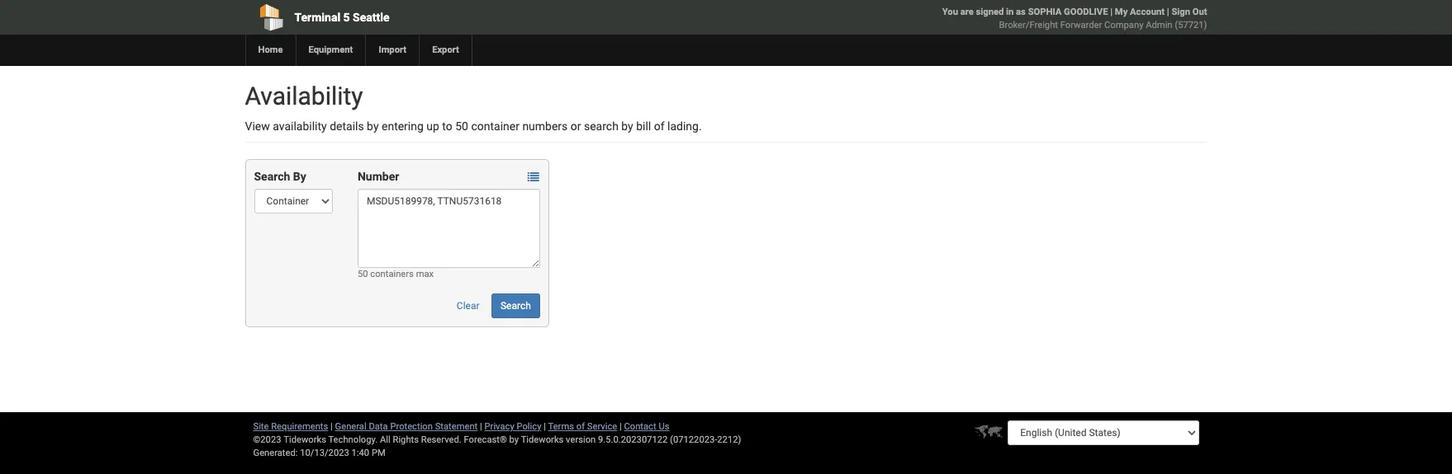 Task type: describe. For each thing, give the bounding box(es) containing it.
requirements
[[271, 422, 328, 433]]

10/13/2023
[[300, 449, 349, 459]]

export link
[[419, 35, 472, 66]]

forwarder
[[1060, 20, 1102, 31]]

home
[[258, 45, 283, 55]]

| up "9.5.0.202307122"
[[620, 422, 622, 433]]

terminal 5 seattle
[[294, 11, 390, 24]]

privacy
[[484, 422, 514, 433]]

as
[[1016, 7, 1026, 17]]

(57721)
[[1175, 20, 1207, 31]]

are
[[960, 7, 974, 17]]

tideworks
[[521, 435, 564, 446]]

terminal
[[294, 11, 340, 24]]

entering
[[382, 120, 424, 133]]

service
[[587, 422, 617, 433]]

pm
[[372, 449, 386, 459]]

by
[[293, 170, 306, 183]]

number
[[358, 170, 399, 183]]

search button
[[491, 294, 540, 319]]

my account link
[[1115, 7, 1165, 17]]

numbers
[[522, 120, 568, 133]]

goodlive
[[1064, 7, 1108, 17]]

reserved.
[[421, 435, 462, 446]]

2212)
[[717, 435, 741, 446]]

terms of service link
[[548, 422, 617, 433]]

(07122023-
[[670, 435, 717, 446]]

you
[[942, 7, 958, 17]]

search for search
[[501, 301, 531, 312]]

signed
[[976, 7, 1004, 17]]

general
[[335, 422, 366, 433]]

site
[[253, 422, 269, 433]]

import link
[[365, 35, 419, 66]]

1:40
[[352, 449, 369, 459]]

lading.
[[667, 120, 702, 133]]

us
[[659, 422, 669, 433]]

50 containers max
[[358, 269, 434, 280]]

bill
[[636, 120, 651, 133]]

| up tideworks
[[544, 422, 546, 433]]

contact
[[624, 422, 656, 433]]

data
[[369, 422, 388, 433]]

| left sign
[[1167, 7, 1169, 17]]

of inside site requirements | general data protection statement | privacy policy | terms of service | contact us ©2023 tideworks technology. all rights reserved. forecast® by tideworks version 9.5.0.202307122 (07122023-2212) generated: 10/13/2023 1:40 pm
[[576, 422, 585, 433]]

| left general
[[330, 422, 333, 433]]

view
[[245, 120, 270, 133]]

forecast®
[[464, 435, 507, 446]]

in
[[1006, 7, 1014, 17]]

seattle
[[353, 11, 390, 24]]

equipment link
[[295, 35, 365, 66]]

view availability details by entering up to 50 container numbers or search by bill of lading.
[[245, 120, 702, 133]]



Task type: vqa. For each thing, say whether or not it's contained in the screenshot.
"SHOW LIST" 'image'
yes



Task type: locate. For each thing, give the bounding box(es) containing it.
1 horizontal spatial 50
[[455, 120, 468, 133]]

export
[[432, 45, 459, 55]]

search inside button
[[501, 301, 531, 312]]

sign
[[1172, 7, 1190, 17]]

availability
[[245, 82, 363, 111]]

1 vertical spatial 50
[[358, 269, 368, 280]]

you are signed in as sophia goodlive | my account | sign out broker/freight forwarder company admin (57721)
[[942, 7, 1207, 31]]

0 horizontal spatial search
[[254, 170, 290, 183]]

company
[[1104, 20, 1144, 31]]

50 right to
[[455, 120, 468, 133]]

policy
[[517, 422, 541, 433]]

1 vertical spatial search
[[501, 301, 531, 312]]

| left my
[[1110, 7, 1113, 17]]

admin
[[1146, 20, 1173, 31]]

container
[[471, 120, 519, 133]]

equipment
[[309, 45, 353, 55]]

contact us link
[[624, 422, 669, 433]]

0 vertical spatial 50
[[455, 120, 468, 133]]

1 horizontal spatial of
[[654, 120, 665, 133]]

Number text field
[[358, 189, 540, 268]]

of right the bill
[[654, 120, 665, 133]]

availability
[[273, 120, 327, 133]]

details
[[330, 120, 364, 133]]

sign out link
[[1172, 7, 1207, 17]]

2 horizontal spatial by
[[621, 120, 633, 133]]

0 horizontal spatial 50
[[358, 269, 368, 280]]

1 horizontal spatial search
[[501, 301, 531, 312]]

all
[[380, 435, 390, 446]]

my
[[1115, 7, 1128, 17]]

containers
[[370, 269, 414, 280]]

1 horizontal spatial by
[[509, 435, 519, 446]]

0 horizontal spatial of
[[576, 422, 585, 433]]

site requirements | general data protection statement | privacy policy | terms of service | contact us ©2023 tideworks technology. all rights reserved. forecast® by tideworks version 9.5.0.202307122 (07122023-2212) generated: 10/13/2023 1:40 pm
[[253, 422, 741, 459]]

search right clear
[[501, 301, 531, 312]]

import
[[379, 45, 407, 55]]

by left the bill
[[621, 120, 633, 133]]

by
[[367, 120, 379, 133], [621, 120, 633, 133], [509, 435, 519, 446]]

search
[[254, 170, 290, 183], [501, 301, 531, 312]]

technology.
[[328, 435, 378, 446]]

up
[[426, 120, 439, 133]]

|
[[1110, 7, 1113, 17], [1167, 7, 1169, 17], [330, 422, 333, 433], [480, 422, 482, 433], [544, 422, 546, 433], [620, 422, 622, 433]]

terms
[[548, 422, 574, 433]]

clear
[[457, 301, 480, 312]]

0 horizontal spatial by
[[367, 120, 379, 133]]

0 vertical spatial of
[[654, 120, 665, 133]]

rights
[[393, 435, 419, 446]]

of up version
[[576, 422, 585, 433]]

5
[[343, 11, 350, 24]]

version
[[566, 435, 596, 446]]

privacy policy link
[[484, 422, 541, 433]]

terminal 5 seattle link
[[245, 0, 631, 35]]

1 vertical spatial of
[[576, 422, 585, 433]]

max
[[416, 269, 434, 280]]

clear button
[[448, 294, 489, 319]]

50 left containers on the left bottom of page
[[358, 269, 368, 280]]

show list image
[[528, 172, 539, 184]]

search
[[584, 120, 619, 133]]

0 vertical spatial search
[[254, 170, 290, 183]]

home link
[[245, 35, 295, 66]]

| up the forecast®
[[480, 422, 482, 433]]

9.5.0.202307122
[[598, 435, 668, 446]]

by inside site requirements | general data protection statement | privacy policy | terms of service | contact us ©2023 tideworks technology. all rights reserved. forecast® by tideworks version 9.5.0.202307122 (07122023-2212) generated: 10/13/2023 1:40 pm
[[509, 435, 519, 446]]

protection
[[390, 422, 433, 433]]

search left the by
[[254, 170, 290, 183]]

©2023 tideworks
[[253, 435, 326, 446]]

or
[[571, 120, 581, 133]]

sophia
[[1028, 7, 1062, 17]]

to
[[442, 120, 452, 133]]

broker/freight
[[999, 20, 1058, 31]]

statement
[[435, 422, 478, 433]]

account
[[1130, 7, 1165, 17]]

generated:
[[253, 449, 298, 459]]

search for search by
[[254, 170, 290, 183]]

general data protection statement link
[[335, 422, 478, 433]]

of
[[654, 120, 665, 133], [576, 422, 585, 433]]

site requirements link
[[253, 422, 328, 433]]

by down privacy policy link
[[509, 435, 519, 446]]

50
[[455, 120, 468, 133], [358, 269, 368, 280]]

search by
[[254, 170, 306, 183]]

by right 'details'
[[367, 120, 379, 133]]

out
[[1193, 7, 1207, 17]]



